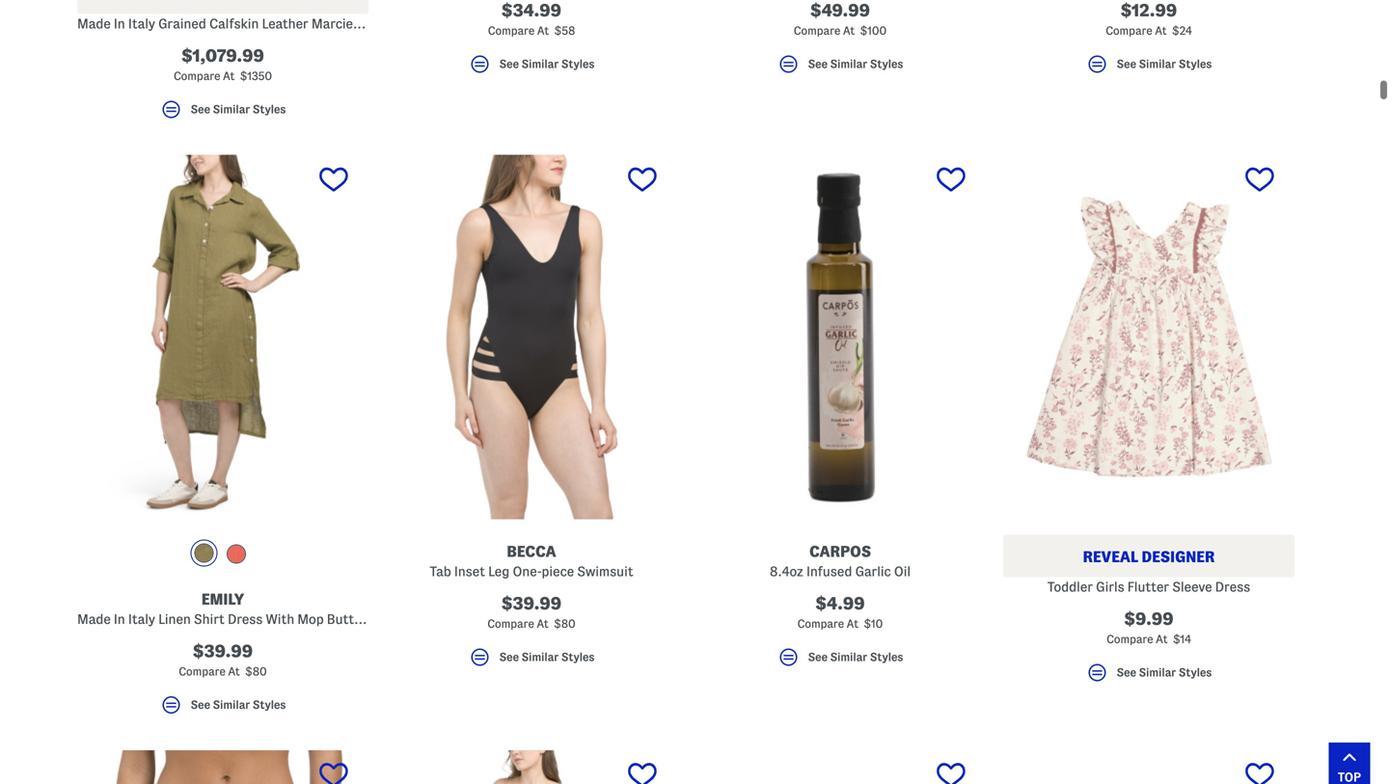 Task type: describe. For each thing, give the bounding box(es) containing it.
see similar styles inside carpos 8.4oz infused garlic oil $4.99 compare at              $10 element
[[808, 652, 904, 664]]

emily made in italy linen shirt dress with mop buttons
[[77, 591, 376, 627]]

italy inside emily made in italy linen shirt dress with mop buttons
[[128, 612, 155, 627]]

swimsuit
[[577, 565, 634, 579]]

see for "see similar styles" 'button' inside emily made in italy linen shirt dress with mop buttons $39.99 compare at              $80 "element"
[[191, 699, 210, 711]]

becca
[[507, 543, 557, 560]]

designer
[[1142, 549, 1216, 566]]

linen
[[158, 612, 191, 627]]

saddle
[[393, 16, 435, 31]]

$34.99 compare at              $58
[[488, 1, 575, 37]]

$80 for emily
[[245, 666, 267, 678]]

see for "see similar styles" 'button' within the reveal designer made in italy grained calfskin leather marcie small saddle bag $1,079.99 compare at              $1350 element
[[191, 103, 210, 115]]

in inside emily made in italy linen shirt dress with mop buttons
[[114, 612, 125, 627]]

styles for "see similar styles" 'button' underneath "$9.99 compare at              $14"
[[1179, 667, 1213, 679]]

see for "see similar styles" 'button' below $12.99 compare at              $24
[[1117, 58, 1137, 70]]

see similar styles button down $49.99 compare at              $100
[[695, 52, 986, 84]]

$10
[[864, 618, 884, 630]]

see similar styles button down one-
[[386, 646, 678, 678]]

compare inside $34.99 compare at              $58
[[488, 25, 535, 37]]

see for "see similar styles" 'button' below $4.99 compare at              $10
[[808, 652, 828, 664]]

$39.99 for emily
[[193, 642, 253, 661]]

$49.99
[[811, 1, 871, 20]]

reveal
[[1084, 549, 1139, 566]]

$4.99 compare at              $10
[[798, 594, 884, 630]]

see similar styles button down "$9.99 compare at              $14"
[[1004, 662, 1295, 693]]

anti-allergy comforter image
[[695, 751, 986, 785]]

styles for "see similar styles" 'button' below $34.99 compare at              $58
[[562, 58, 595, 70]]

see similar styles inside vintage havana $12.99 compare at              $24 element
[[1117, 58, 1213, 70]]

$39.99 compare at              $80 for becca
[[488, 594, 576, 630]]

$49.99 compare at              $100
[[794, 1, 887, 37]]

$39.99 compare at              $80 for emily
[[179, 642, 267, 678]]

20x36 luxe comfort down alternative pillow image
[[1004, 751, 1295, 785]]

see for "see similar styles" 'button' below $34.99 compare at              $58
[[500, 58, 519, 70]]

made inside emily made in italy linen shirt dress with mop buttons
[[77, 612, 111, 627]]

compare inside emily made in italy linen shirt dress with mop buttons $39.99 compare at              $80 "element"
[[179, 666, 226, 678]]

toddler girls flutter sleeve dress image
[[1004, 155, 1295, 520]]

compare inside "$9.99 compare at              $14"
[[1107, 634, 1154, 646]]

$58
[[555, 25, 575, 37]]

dress inside emily made in italy linen shirt dress with mop buttons
[[228, 612, 263, 627]]

inset
[[455, 565, 485, 579]]

debbie katz $34.99 compare at              $58 element
[[386, 0, 678, 84]]

one-
[[513, 565, 542, 579]]

similar for "see similar styles" 'button' under one-
[[522, 652, 559, 664]]

mop
[[298, 612, 324, 627]]

carpos
[[810, 543, 872, 560]]

similar for "see similar styles" 'button' under $49.99 compare at              $100
[[831, 58, 868, 70]]

$1,079.99 compare at              $1350
[[174, 46, 272, 82]]

see similar styles inside keen $49.99 compare at              $100 element
[[808, 58, 904, 70]]

similar for "see similar styles" 'button' underneath "$9.99 compare at              $14"
[[1140, 667, 1177, 679]]

$4.99
[[816, 594, 865, 613]]

bag
[[438, 16, 461, 31]]

sleeve
[[1173, 580, 1213, 594]]

buttons
[[327, 612, 376, 627]]

becca tab inset leg one-piece swimsuit $39.99 compare at              $80 element
[[386, 155, 678, 678]]

garlic
[[856, 565, 892, 579]]

leather
[[262, 16, 309, 31]]

$39.99 for becca
[[502, 594, 562, 613]]

vintage havana $12.99 compare at              $24 element
[[1004, 0, 1295, 84]]

tab inset leg one-piece swimsuit image
[[386, 155, 678, 520]]

see similar styles inside becca tab inset leg one-piece swimsuit $39.99 compare at              $80 element
[[500, 652, 595, 664]]

$24
[[1173, 25, 1193, 37]]

emily
[[202, 591, 244, 608]]

infused
[[807, 565, 853, 579]]

made in italy linen shirt dress with mop buttons image
[[77, 155, 369, 520]]

see similar styles button down $34.99 compare at              $58
[[386, 52, 678, 84]]

see for "see similar styles" 'button' underneath "$9.99 compare at              $14"
[[1117, 667, 1137, 679]]

keen $49.99 compare at              $100 element
[[695, 0, 986, 84]]

see similar styles button down $4.99 compare at              $10
[[695, 646, 986, 678]]

see for "see similar styles" 'button' under $49.99 compare at              $100
[[808, 58, 828, 70]]

reveal designer
[[1084, 549, 1216, 566]]

styles for "see similar styles" 'button' inside emily made in italy linen shirt dress with mop buttons $39.99 compare at              $80 "element"
[[253, 699, 286, 711]]



Task type: vqa. For each thing, say whether or not it's contained in the screenshot.
See in the Debbie Katz $34.99 Compare At              $58 Element
yes



Task type: locate. For each thing, give the bounding box(es) containing it.
styles
[[562, 58, 595, 70], [870, 58, 904, 70], [1179, 58, 1213, 70], [253, 103, 286, 115], [562, 652, 595, 664], [870, 652, 904, 664], [1179, 667, 1213, 679], [253, 699, 286, 711]]

similar inside reveal designer made in italy grained calfskin leather marcie small saddle bag $1,079.99 compare at              $1350 element
[[213, 103, 250, 115]]

similar for "see similar styles" 'button' within the reveal designer made in italy grained calfskin leather marcie small saddle bag $1,079.99 compare at              $1350 element
[[213, 103, 250, 115]]

similar inside becca tab inset leg one-piece swimsuit $39.99 compare at              $80 element
[[522, 652, 559, 664]]

compare down $4.99
[[798, 618, 845, 630]]

piece
[[542, 565, 574, 579]]

made in italy grained calfskin leather marcie small saddle bag
[[77, 16, 461, 31]]

dress down emily
[[228, 612, 263, 627]]

compare down shirt
[[179, 666, 226, 678]]

1 in from the top
[[114, 16, 125, 31]]

girls
[[1097, 580, 1125, 594]]

$39.99 inside becca tab inset leg one-piece swimsuit $39.99 compare at              $80 element
[[502, 594, 562, 613]]

see inside reveal designer toddler girls flutter sleeve dress $9.99 compare at              $14 element
[[1117, 667, 1137, 679]]

$80
[[554, 618, 576, 630], [245, 666, 267, 678]]

styles for "see similar styles" 'button' within the reveal designer made in italy grained calfskin leather marcie small saddle bag $1,079.99 compare at              $1350 element
[[253, 103, 286, 115]]

similar for "see similar styles" 'button' below $34.99 compare at              $58
[[522, 58, 559, 70]]

similar for "see similar styles" 'button' below $4.99 compare at              $10
[[831, 652, 868, 664]]

compare inside $1,079.99 compare at              $1350
[[174, 70, 220, 82]]

2 made from the top
[[77, 612, 111, 627]]

compare down '$34.99'
[[488, 25, 535, 37]]

see up foldover hipster bottom image
[[191, 699, 210, 711]]

$39.99 inside emily made in italy linen shirt dress with mop buttons $39.99 compare at              $80 "element"
[[193, 642, 253, 661]]

leg
[[488, 565, 510, 579]]

styles for "see similar styles" 'button' below $4.99 compare at              $10
[[870, 652, 904, 664]]

styles down $100
[[870, 58, 904, 70]]

italy left grained
[[128, 16, 155, 31]]

1 vertical spatial dress
[[228, 612, 263, 627]]

similar inside keen $49.99 compare at              $100 element
[[831, 58, 868, 70]]

$9.99
[[1125, 610, 1174, 629]]

see similar styles down '$10'
[[808, 652, 904, 664]]

$34.99
[[502, 1, 562, 20]]

similar inside vintage havana $12.99 compare at              $24 element
[[1140, 58, 1177, 70]]

$12.99 compare at              $24
[[1106, 1, 1193, 37]]

with
[[266, 612, 295, 627]]

similar inside emily made in italy linen shirt dress with mop buttons $39.99 compare at              $80 "element"
[[213, 699, 250, 711]]

compare inside $4.99 compare at              $10
[[798, 618, 845, 630]]

see similar styles down the $24
[[1117, 58, 1213, 70]]

dress right the sleeve
[[1216, 580, 1251, 594]]

see similar styles
[[500, 58, 595, 70], [808, 58, 904, 70], [1117, 58, 1213, 70], [191, 103, 286, 115], [500, 652, 595, 664], [808, 652, 904, 664], [1117, 667, 1213, 679], [191, 699, 286, 711]]

compare down the $49.99
[[794, 25, 841, 37]]

$12.99
[[1121, 1, 1178, 20]]

1 horizontal spatial $39.99
[[502, 594, 562, 613]]

$39.99 compare at              $80 inside "element"
[[179, 642, 267, 678]]

reveal designer made in italy grained calfskin leather marcie small saddle bag $1,079.99 compare at              $1350 element
[[77, 0, 461, 130]]

see down $49.99 compare at              $100
[[808, 58, 828, 70]]

2 italy from the top
[[128, 612, 155, 627]]

shirt
[[194, 612, 225, 627]]

list box
[[191, 540, 255, 572]]

0 horizontal spatial dress
[[228, 612, 263, 627]]

$39.99 down one-
[[502, 594, 562, 613]]

1 vertical spatial made
[[77, 612, 111, 627]]

in inside reveal designer made in italy grained calfskin leather marcie small saddle bag $1,079.99 compare at              $1350 element
[[114, 16, 125, 31]]

grained
[[158, 16, 206, 31]]

carpos 8.4oz infused garlic oil $4.99 compare at              $10 element
[[695, 155, 986, 678]]

see similar styles button
[[386, 52, 678, 84], [695, 52, 986, 84], [1004, 52, 1295, 84], [77, 98, 369, 130], [386, 646, 678, 678], [695, 646, 986, 678], [1004, 662, 1295, 693], [77, 694, 369, 726]]

compare down $1,079.99
[[174, 70, 220, 82]]

in left linen
[[114, 612, 125, 627]]

styles inside becca tab inset leg one-piece swimsuit $39.99 compare at              $80 element
[[562, 652, 595, 664]]

styles inside reveal designer made in italy grained calfskin leather marcie small saddle bag $1,079.99 compare at              $1350 element
[[253, 103, 286, 115]]

calfskin
[[209, 16, 259, 31]]

see inside reveal designer made in italy grained calfskin leather marcie small saddle bag $1,079.99 compare at              $1350 element
[[191, 103, 210, 115]]

$14
[[1174, 634, 1192, 646]]

styles inside vintage havana $12.99 compare at              $24 element
[[1179, 58, 1213, 70]]

$80 down "with"
[[245, 666, 267, 678]]

toddler
[[1048, 580, 1094, 594]]

$1350
[[240, 70, 272, 82]]

1 horizontal spatial dress
[[1216, 580, 1251, 594]]

1 vertical spatial in
[[114, 612, 125, 627]]

foldover hipster bottom image
[[77, 751, 369, 785]]

1 made from the top
[[77, 16, 111, 31]]

compare inside $12.99 compare at              $24
[[1106, 25, 1153, 37]]

see similar styles inside debbie katz $34.99 compare at              $58 element
[[500, 58, 595, 70]]

made left linen
[[77, 612, 111, 627]]

$100
[[861, 25, 887, 37]]

styles for "see similar styles" 'button' below $12.99 compare at              $24
[[1179, 58, 1213, 70]]

$80 inside "element"
[[245, 666, 267, 678]]

see inside debbie katz $34.99 compare at              $58 element
[[500, 58, 519, 70]]

see down $1,079.99 compare at              $1350
[[191, 103, 210, 115]]

compare down $12.99
[[1106, 25, 1153, 37]]

0 vertical spatial italy
[[128, 16, 155, 31]]

$39.99 down shirt
[[193, 642, 253, 661]]

styles down the $24
[[1179, 58, 1213, 70]]

see down $34.99 compare at              $58
[[500, 58, 519, 70]]

styles inside carpos 8.4oz infused garlic oil $4.99 compare at              $10 element
[[870, 652, 904, 664]]

styles for "see similar styles" 'button' under one-
[[562, 652, 595, 664]]

dress
[[1216, 580, 1251, 594], [228, 612, 263, 627]]

see down "$9.99 compare at              $14"
[[1117, 667, 1137, 679]]

in
[[114, 16, 125, 31], [114, 612, 125, 627]]

styles down $58
[[562, 58, 595, 70]]

1 italy from the top
[[128, 16, 155, 31]]

marcie
[[312, 16, 353, 31]]

$39.99 compare at              $80 down one-
[[488, 594, 576, 630]]

similar up foldover hipster bottom image
[[213, 699, 250, 711]]

$39.99 compare at              $80
[[488, 594, 576, 630], [179, 642, 267, 678]]

see inside carpos 8.4oz infused garlic oil $4.99 compare at              $10 element
[[808, 652, 828, 664]]

similar down $58
[[522, 58, 559, 70]]

flutter
[[1128, 580, 1170, 594]]

similar down the $24
[[1140, 58, 1177, 70]]

italy
[[128, 16, 155, 31], [128, 612, 155, 627]]

2 in from the top
[[114, 612, 125, 627]]

compare
[[488, 25, 535, 37], [794, 25, 841, 37], [1106, 25, 1153, 37], [174, 70, 220, 82], [488, 618, 534, 630], [798, 618, 845, 630], [1107, 634, 1154, 646], [179, 666, 226, 678]]

1 horizontal spatial $39.99 compare at              $80
[[488, 594, 576, 630]]

emily made in italy linen shirt dress with mop buttons $39.99 compare at              $80 element
[[77, 155, 376, 726]]

similar inside reveal designer toddler girls flutter sleeve dress $9.99 compare at              $14 element
[[1140, 667, 1177, 679]]

see similar styles button up foldover hipster bottom image
[[77, 694, 369, 726]]

styles for "see similar styles" 'button' under $49.99 compare at              $100
[[870, 58, 904, 70]]

see similar styles up foldover hipster bottom image
[[191, 699, 286, 711]]

1 horizontal spatial $80
[[554, 618, 576, 630]]

carpos 8.4oz infused garlic oil
[[770, 543, 911, 579]]

olive green image
[[194, 544, 214, 563]]

0 vertical spatial $39.99
[[502, 594, 562, 613]]

$80 for becca
[[554, 618, 576, 630]]

see similar styles inside emily made in italy linen shirt dress with mop buttons $39.99 compare at              $80 "element"
[[191, 699, 286, 711]]

$39.99 compare at              $80 down shirt
[[179, 642, 267, 678]]

styles inside keen $49.99 compare at              $100 element
[[870, 58, 904, 70]]

compare down the "leg"
[[488, 618, 534, 630]]

see similar styles button inside reveal designer made in italy grained calfskin leather marcie small saddle bag $1,079.99 compare at              $1350 element
[[77, 98, 369, 130]]

toddler girls flutter sleeve dress
[[1048, 580, 1251, 594]]

see similar styles down '$14'
[[1117, 667, 1213, 679]]

becca tab inset leg one-piece swimsuit
[[430, 543, 634, 579]]

see down the "leg"
[[500, 652, 519, 664]]

styles down '$14'
[[1179, 667, 1213, 679]]

see similar styles down $58
[[500, 58, 595, 70]]

red image
[[227, 545, 246, 564]]

compare down '$9.99'
[[1107, 634, 1154, 646]]

0 horizontal spatial $39.99 compare at              $80
[[179, 642, 267, 678]]

$80 down piece
[[554, 618, 576, 630]]

1 vertical spatial italy
[[128, 612, 155, 627]]

compare inside $49.99 compare at              $100
[[794, 25, 841, 37]]

styles down piece
[[562, 652, 595, 664]]

0 vertical spatial dress
[[1216, 580, 1251, 594]]

0 horizontal spatial $80
[[245, 666, 267, 678]]

see similar styles inside reveal designer toddler girls flutter sleeve dress $9.99 compare at              $14 element
[[1117, 667, 1213, 679]]

see similar styles inside reveal designer made in italy grained calfskin leather marcie small saddle bag $1,079.99 compare at              $1350 element
[[191, 103, 286, 115]]

small
[[356, 16, 390, 31]]

square wire string mini dress image
[[386, 751, 678, 785]]

see down $4.99 compare at              $10
[[808, 652, 828, 664]]

see for "see similar styles" 'button' under one-
[[500, 652, 519, 664]]

similar down '$10'
[[831, 652, 868, 664]]

1 vertical spatial $80
[[245, 666, 267, 678]]

0 vertical spatial $80
[[554, 618, 576, 630]]

see similar styles button inside emily made in italy linen shirt dress with mop buttons $39.99 compare at              $80 "element"
[[77, 694, 369, 726]]

similar inside debbie katz $34.99 compare at              $58 element
[[522, 58, 559, 70]]

see inside vintage havana $12.99 compare at              $24 element
[[1117, 58, 1137, 70]]

similar inside carpos 8.4oz infused garlic oil $4.99 compare at              $10 element
[[831, 652, 868, 664]]

0 horizontal spatial $39.99
[[193, 642, 253, 661]]

similar for "see similar styles" 'button' below $12.99 compare at              $24
[[1140, 58, 1177, 70]]

see inside emily made in italy linen shirt dress with mop buttons $39.99 compare at              $80 "element"
[[191, 699, 210, 711]]

reveal designer toddler girls flutter sleeve dress $9.99 compare at              $14 element
[[1004, 155, 1295, 693]]

see similar styles down $1350 at the top left of page
[[191, 103, 286, 115]]

styles inside emily made in italy linen shirt dress with mop buttons $39.99 compare at              $80 "element"
[[253, 699, 286, 711]]

tab
[[430, 565, 451, 579]]

styles down $1350 at the top left of page
[[253, 103, 286, 115]]

see inside keen $49.99 compare at              $100 element
[[808, 58, 828, 70]]

see similar styles down piece
[[500, 652, 595, 664]]

similar for "see similar styles" 'button' inside emily made in italy linen shirt dress with mop buttons $39.99 compare at              $80 "element"
[[213, 699, 250, 711]]

made
[[77, 16, 111, 31], [77, 612, 111, 627]]

made left grained
[[77, 16, 111, 31]]

styles inside reveal designer toddler girls flutter sleeve dress $9.99 compare at              $14 element
[[1179, 667, 1213, 679]]

similar down $100
[[831, 58, 868, 70]]

8.4oz infused garlic oil image
[[695, 155, 986, 520]]

similar down $1350 at the top left of page
[[213, 103, 250, 115]]

see down $12.99 compare at              $24
[[1117, 58, 1137, 70]]

see
[[500, 58, 519, 70], [808, 58, 828, 70], [1117, 58, 1137, 70], [191, 103, 210, 115], [500, 652, 519, 664], [808, 652, 828, 664], [1117, 667, 1137, 679], [191, 699, 210, 711]]

similar down '$14'
[[1140, 667, 1177, 679]]

see similar styles down $100
[[808, 58, 904, 70]]

see similar styles button down $12.99 compare at              $24
[[1004, 52, 1295, 84]]

list box inside emily made in italy linen shirt dress with mop buttons $39.99 compare at              $80 "element"
[[191, 540, 255, 572]]

compare inside becca tab inset leg one-piece swimsuit $39.99 compare at              $80 element
[[488, 618, 534, 630]]

see inside becca tab inset leg one-piece swimsuit $39.99 compare at              $80 element
[[500, 652, 519, 664]]

see similar styles button down $1,079.99 compare at              $1350
[[77, 98, 369, 130]]

oil
[[895, 565, 911, 579]]

1 vertical spatial $39.99 compare at              $80
[[179, 642, 267, 678]]

styles down '$10'
[[870, 652, 904, 664]]

$39.99
[[502, 594, 562, 613], [193, 642, 253, 661]]

0 vertical spatial in
[[114, 16, 125, 31]]

8.4oz
[[770, 565, 804, 579]]

italy left linen
[[128, 612, 155, 627]]

in left grained
[[114, 16, 125, 31]]

$1,079.99
[[182, 46, 264, 65]]

1 vertical spatial $39.99
[[193, 642, 253, 661]]

similar down one-
[[522, 652, 559, 664]]

similar
[[522, 58, 559, 70], [831, 58, 868, 70], [1140, 58, 1177, 70], [213, 103, 250, 115], [522, 652, 559, 664], [831, 652, 868, 664], [1140, 667, 1177, 679], [213, 699, 250, 711]]

styles inside debbie katz $34.99 compare at              $58 element
[[562, 58, 595, 70]]

$9.99 compare at              $14
[[1107, 610, 1192, 646]]

styles up foldover hipster bottom image
[[253, 699, 286, 711]]

0 vertical spatial $39.99 compare at              $80
[[488, 594, 576, 630]]

0 vertical spatial made
[[77, 16, 111, 31]]



